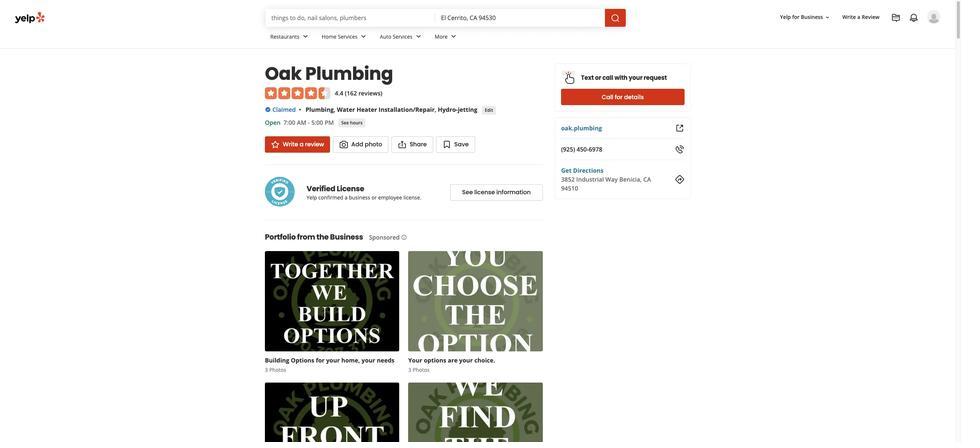 Task type: locate. For each thing, give the bounding box(es) containing it.
1 horizontal spatial 3
[[408, 367, 411, 374]]

write a review
[[283, 140, 324, 149]]

home services link
[[316, 27, 374, 48]]

your
[[629, 73, 642, 82], [326, 357, 340, 365], [362, 357, 375, 365], [459, 357, 473, 365]]

oak
[[265, 61, 302, 86]]

or inside verified license yelp confirmed a business or employee license.
[[372, 194, 377, 201]]

1 horizontal spatial ,
[[435, 106, 436, 114]]

details
[[624, 93, 644, 101]]

share
[[410, 140, 427, 149]]

1 none field from the left
[[271, 14, 429, 22]]

1 vertical spatial a
[[300, 140, 304, 149]]

for for call
[[615, 93, 622, 101]]

your right are
[[459, 357, 473, 365]]

your left needs
[[362, 357, 375, 365]]

1 services from the left
[[338, 33, 358, 40]]

24 chevron down v2 image inside more link
[[449, 32, 458, 41]]

pm
[[325, 119, 334, 127]]

1 vertical spatial see
[[462, 188, 473, 197]]

0 vertical spatial plumbing
[[305, 61, 393, 86]]

plumbing up 5:00
[[306, 106, 334, 114]]

0 horizontal spatial or
[[372, 194, 377, 201]]

3 down the building
[[265, 367, 268, 374]]

24 chevron down v2 image right more
[[449, 32, 458, 41]]

1 horizontal spatial services
[[393, 33, 412, 40]]

0 horizontal spatial see
[[341, 120, 349, 126]]

2 services from the left
[[393, 33, 412, 40]]

options
[[424, 357, 446, 365]]

plumbing , water heater installation/repair , hydro-jetting
[[306, 106, 477, 114]]

see left license
[[462, 188, 473, 197]]

photos inside building options for your home, your needs 3 photos
[[269, 367, 286, 374]]

None field
[[271, 14, 429, 22], [441, 14, 599, 22]]

24 chevron down v2 image inside home services link
[[359, 32, 368, 41]]

24 chevron down v2 image right restaurants
[[301, 32, 310, 41]]

1 vertical spatial or
[[372, 194, 377, 201]]

get
[[561, 167, 571, 175]]

1 vertical spatial yelp
[[307, 194, 317, 201]]

0 horizontal spatial services
[[338, 33, 358, 40]]

heater
[[357, 106, 377, 114]]

business left the 16 chevron down v2 icon
[[801, 14, 823, 21]]

more link
[[429, 27, 464, 48]]

plumbing up (162
[[305, 61, 393, 86]]

write right 24 star v2 icon
[[283, 140, 298, 149]]

0 vertical spatial business
[[801, 14, 823, 21]]

open
[[265, 119, 281, 127]]

16 chevron down v2 image
[[825, 14, 830, 20]]

sponsored
[[369, 234, 400, 242]]

2 photos from the left
[[413, 367, 430, 374]]

for left the 16 chevron down v2 icon
[[792, 14, 800, 21]]

installation/repair
[[379, 106, 435, 114]]

2 3 from the left
[[408, 367, 411, 374]]

yelp for business button
[[777, 11, 833, 24]]

0 vertical spatial see
[[341, 120, 349, 126]]

portfolio from the business
[[265, 232, 363, 243]]

4.4 star rating image
[[265, 87, 330, 99]]

1 horizontal spatial write
[[842, 14, 856, 21]]

license
[[474, 188, 495, 197]]

2 none field from the left
[[441, 14, 599, 22]]

write
[[842, 14, 856, 21], [283, 140, 298, 149]]

write a review link
[[839, 11, 883, 24]]

for inside building options for your home, your needs 3 photos
[[316, 357, 325, 365]]

1 horizontal spatial none field
[[441, 14, 599, 22]]

photos
[[269, 367, 286, 374], [413, 367, 430, 374]]

home,
[[341, 357, 360, 365]]

call for details
[[602, 93, 644, 101]]

1 horizontal spatial for
[[615, 93, 622, 101]]

0 vertical spatial write
[[842, 14, 856, 21]]

see inside button
[[462, 188, 473, 197]]

1 vertical spatial write
[[283, 140, 298, 149]]

auto
[[380, 33, 391, 40]]

or left call on the right top
[[595, 73, 601, 82]]

none field near
[[441, 14, 599, 22]]

business categories element
[[264, 27, 941, 48]]

write inside user actions element
[[842, 14, 856, 21]]

0 horizontal spatial photos
[[269, 367, 286, 374]]

24 chevron down v2 image left auto in the top left of the page
[[359, 32, 368, 41]]

services right auto in the top left of the page
[[393, 33, 412, 40]]

photos inside 'your options are your choice. 3 photos'
[[413, 367, 430, 374]]

write left review
[[842, 14, 856, 21]]

, left "hydro-"
[[435, 106, 436, 114]]

24 chevron down v2 image right auto services at the top left of page
[[414, 32, 423, 41]]

3 down your
[[408, 367, 411, 374]]

5:00
[[311, 119, 323, 127]]

4.4
[[335, 89, 343, 97]]

0 horizontal spatial ,
[[334, 106, 335, 114]]

auto services
[[380, 33, 412, 40]]

1 horizontal spatial yelp
[[780, 14, 791, 21]]

0 horizontal spatial for
[[316, 357, 325, 365]]

1 3 from the left
[[265, 367, 268, 374]]

for inside yelp for business button
[[792, 14, 800, 21]]

add
[[351, 140, 363, 149]]

,
[[334, 106, 335, 114], [435, 106, 436, 114]]

1 horizontal spatial business
[[801, 14, 823, 21]]

3 inside building options for your home, your needs 3 photos
[[265, 367, 268, 374]]

4 24 chevron down v2 image from the left
[[449, 32, 458, 41]]

see
[[341, 120, 349, 126], [462, 188, 473, 197]]

2 vertical spatial for
[[316, 357, 325, 365]]

for right call
[[615, 93, 622, 101]]

1 horizontal spatial or
[[595, 73, 601, 82]]

24 camera v2 image
[[339, 140, 348, 149]]

(162
[[345, 89, 357, 97]]

services inside "link"
[[393, 33, 412, 40]]

projects image
[[892, 13, 900, 22]]

1 24 chevron down v2 image from the left
[[301, 32, 310, 41]]

business
[[801, 14, 823, 21], [330, 232, 363, 243]]

write for write a review
[[283, 140, 298, 149]]

for
[[792, 14, 800, 21], [615, 93, 622, 101], [316, 357, 325, 365]]

photo
[[365, 140, 382, 149]]

1 photos from the left
[[269, 367, 286, 374]]

1 vertical spatial for
[[615, 93, 622, 101]]

for inside call for details button
[[615, 93, 622, 101]]

2 vertical spatial a
[[345, 194, 348, 201]]

24 chevron down v2 image for home services
[[359, 32, 368, 41]]

24 chevron down v2 image inside auto services "link"
[[414, 32, 423, 41]]

from
[[297, 232, 315, 243]]

0 horizontal spatial write
[[283, 140, 298, 149]]

4.4 (162 reviews)
[[335, 89, 382, 97]]

benicia,
[[619, 176, 642, 184]]

see for see license information
[[462, 188, 473, 197]]

2 horizontal spatial a
[[857, 14, 860, 21]]

0 horizontal spatial 3
[[265, 367, 268, 374]]

24 save outline v2 image
[[442, 140, 451, 149]]

0 horizontal spatial yelp
[[307, 194, 317, 201]]

0 horizontal spatial none field
[[271, 14, 429, 22]]

reviews)
[[358, 89, 382, 97]]

24 chevron down v2 image
[[301, 32, 310, 41], [359, 32, 368, 41], [414, 32, 423, 41], [449, 32, 458, 41]]

1 horizontal spatial see
[[462, 188, 473, 197]]

for right "options"
[[316, 357, 325, 365]]

oak.plumbing link
[[561, 124, 602, 132]]

0 vertical spatial or
[[595, 73, 601, 82]]

24 chevron down v2 image for restaurants
[[301, 32, 310, 41]]

building options for your home, your needs 3 photos
[[265, 357, 395, 374]]

0 vertical spatial for
[[792, 14, 800, 21]]

yelp
[[780, 14, 791, 21], [307, 194, 317, 201]]

a for review
[[857, 14, 860, 21]]

water heater installation/repair link
[[337, 106, 435, 114]]

or
[[595, 73, 601, 82], [372, 194, 377, 201]]

24 chevron down v2 image inside restaurants link
[[301, 32, 310, 41]]

hours
[[350, 120, 363, 126]]

photos down the building
[[269, 367, 286, 374]]

0 horizontal spatial business
[[330, 232, 363, 243]]

see license information button
[[450, 185, 543, 201]]

2 24 chevron down v2 image from the left
[[359, 32, 368, 41]]

write for write a review
[[842, 14, 856, 21]]

a left 'business'
[[345, 194, 348, 201]]

1 horizontal spatial photos
[[413, 367, 430, 374]]

1 , from the left
[[334, 106, 335, 114]]

3 24 chevron down v2 image from the left
[[414, 32, 423, 41]]

confirmed
[[318, 194, 343, 201]]

Near text field
[[441, 14, 599, 22]]

a
[[857, 14, 860, 21], [300, 140, 304, 149], [345, 194, 348, 201]]

claimed
[[272, 106, 296, 114]]

save
[[454, 140, 469, 149]]

None search field
[[265, 9, 627, 27]]

1 horizontal spatial a
[[345, 194, 348, 201]]

request
[[644, 73, 667, 82]]

services for home services
[[338, 33, 358, 40]]

(925)
[[561, 145, 575, 154]]

photos down your
[[413, 367, 430, 374]]

with
[[614, 73, 627, 82]]

, left water
[[334, 106, 335, 114]]

get directions link
[[561, 167, 603, 175]]

services
[[338, 33, 358, 40], [393, 33, 412, 40]]

0 horizontal spatial a
[[300, 140, 304, 149]]

verified license yelp confirmed a business or employee license.
[[307, 184, 421, 201]]

edit button
[[482, 106, 496, 115]]

a left review
[[857, 14, 860, 21]]

or right 'business'
[[372, 194, 377, 201]]

a left the review
[[300, 140, 304, 149]]

see left hours
[[341, 120, 349, 126]]

yelp inside button
[[780, 14, 791, 21]]

notifications image
[[909, 13, 918, 22]]

2 horizontal spatial for
[[792, 14, 800, 21]]

0 vertical spatial a
[[857, 14, 860, 21]]

3
[[265, 367, 268, 374], [408, 367, 411, 374]]

3 inside 'your options are your choice. 3 photos'
[[408, 367, 411, 374]]

a for review
[[300, 140, 304, 149]]

services for auto services
[[393, 33, 412, 40]]

business right the
[[330, 232, 363, 243]]

see hours link
[[338, 119, 366, 128]]

yelp for business
[[780, 14, 823, 21]]

services right home
[[338, 33, 358, 40]]

restaurants link
[[264, 27, 316, 48]]

your inside 'your options are your choice. 3 photos'
[[459, 357, 473, 365]]

0 vertical spatial yelp
[[780, 14, 791, 21]]



Task type: describe. For each thing, give the bounding box(es) containing it.
edit
[[485, 107, 493, 113]]

industrial
[[576, 176, 604, 184]]

your right with
[[629, 73, 642, 82]]

24 chevron down v2 image for auto services
[[414, 32, 423, 41]]

water
[[337, 106, 355, 114]]

(162 reviews) link
[[345, 89, 382, 97]]

94510
[[561, 185, 578, 193]]

home services
[[322, 33, 358, 40]]

auto services link
[[374, 27, 429, 48]]

tyler b. image
[[927, 10, 941, 23]]

portfolio
[[265, 232, 296, 243]]

450-
[[576, 145, 589, 154]]

see license information
[[462, 188, 531, 197]]

16 info v2 image
[[401, 235, 407, 241]]

for for yelp
[[792, 14, 800, 21]]

options
[[291, 357, 314, 365]]

a inside verified license yelp confirmed a business or employee license.
[[345, 194, 348, 201]]

24 share v2 image
[[398, 140, 407, 149]]

save button
[[436, 137, 475, 153]]

write a review
[[842, 14, 880, 21]]

your
[[408, 357, 422, 365]]

business
[[349, 194, 370, 201]]

employee
[[378, 194, 402, 201]]

license
[[337, 184, 364, 194]]

call for details button
[[561, 89, 684, 105]]

your options are your choice. 3 photos
[[408, 357, 495, 374]]

way
[[605, 176, 618, 184]]

see for see hours
[[341, 120, 349, 126]]

verified
[[307, 184, 335, 194]]

none field find
[[271, 14, 429, 22]]

more
[[435, 33, 448, 40]]

plumbing link
[[306, 106, 334, 114]]

see hours
[[341, 120, 363, 126]]

choice.
[[474, 357, 495, 365]]

business inside button
[[801, 14, 823, 21]]

7:00
[[284, 119, 295, 127]]

24 chevron down v2 image for more
[[449, 32, 458, 41]]

restaurants
[[270, 33, 299, 40]]

search image
[[611, 14, 620, 23]]

portfolio from the business element
[[253, 220, 547, 443]]

user actions element
[[774, 9, 951, 55]]

needs
[[377, 357, 395, 365]]

oak plumbing
[[265, 61, 393, 86]]

ca
[[643, 176, 651, 184]]

yelp inside verified license yelp confirmed a business or employee license.
[[307, 194, 317, 201]]

text or call with your request
[[581, 73, 667, 82]]

hydro-
[[438, 106, 458, 114]]

-
[[308, 119, 310, 127]]

Find text field
[[271, 14, 429, 22]]

24 directions v2 image
[[675, 175, 684, 184]]

jetting
[[458, 106, 477, 114]]

your left home, at the left of page
[[326, 357, 340, 365]]

directions
[[573, 167, 603, 175]]

open 7:00 am - 5:00 pm
[[265, 119, 334, 127]]

add photo link
[[333, 137, 388, 153]]

text
[[581, 73, 594, 82]]

review
[[862, 14, 880, 21]]

are
[[448, 357, 458, 365]]

home
[[322, 33, 337, 40]]

review
[[305, 140, 324, 149]]

call
[[602, 73, 613, 82]]

share button
[[391, 137, 433, 153]]

hydro-jetting link
[[438, 106, 477, 114]]

get directions 3852 industrial way benicia, ca 94510
[[561, 167, 651, 193]]

building
[[265, 357, 289, 365]]

24 phone v2 image
[[675, 145, 684, 154]]

the
[[316, 232, 329, 243]]

3852
[[561, 176, 575, 184]]

add photo
[[351, 140, 382, 149]]

24 star v2 image
[[271, 140, 280, 149]]

am
[[297, 119, 306, 127]]

information
[[496, 188, 531, 197]]

6978
[[589, 145, 602, 154]]

write a review link
[[265, 137, 330, 153]]

2 , from the left
[[435, 106, 436, 114]]

license.
[[403, 194, 421, 201]]

1 vertical spatial plumbing
[[306, 106, 334, 114]]

16 claim filled v2 image
[[265, 107, 271, 113]]

oak.plumbing
[[561, 124, 602, 132]]

24 external link v2 image
[[675, 124, 684, 133]]

call
[[602, 93, 613, 101]]

1 vertical spatial business
[[330, 232, 363, 243]]

(925) 450-6978
[[561, 145, 602, 154]]



Task type: vqa. For each thing, say whether or not it's contained in the screenshot.
rightmost ,
yes



